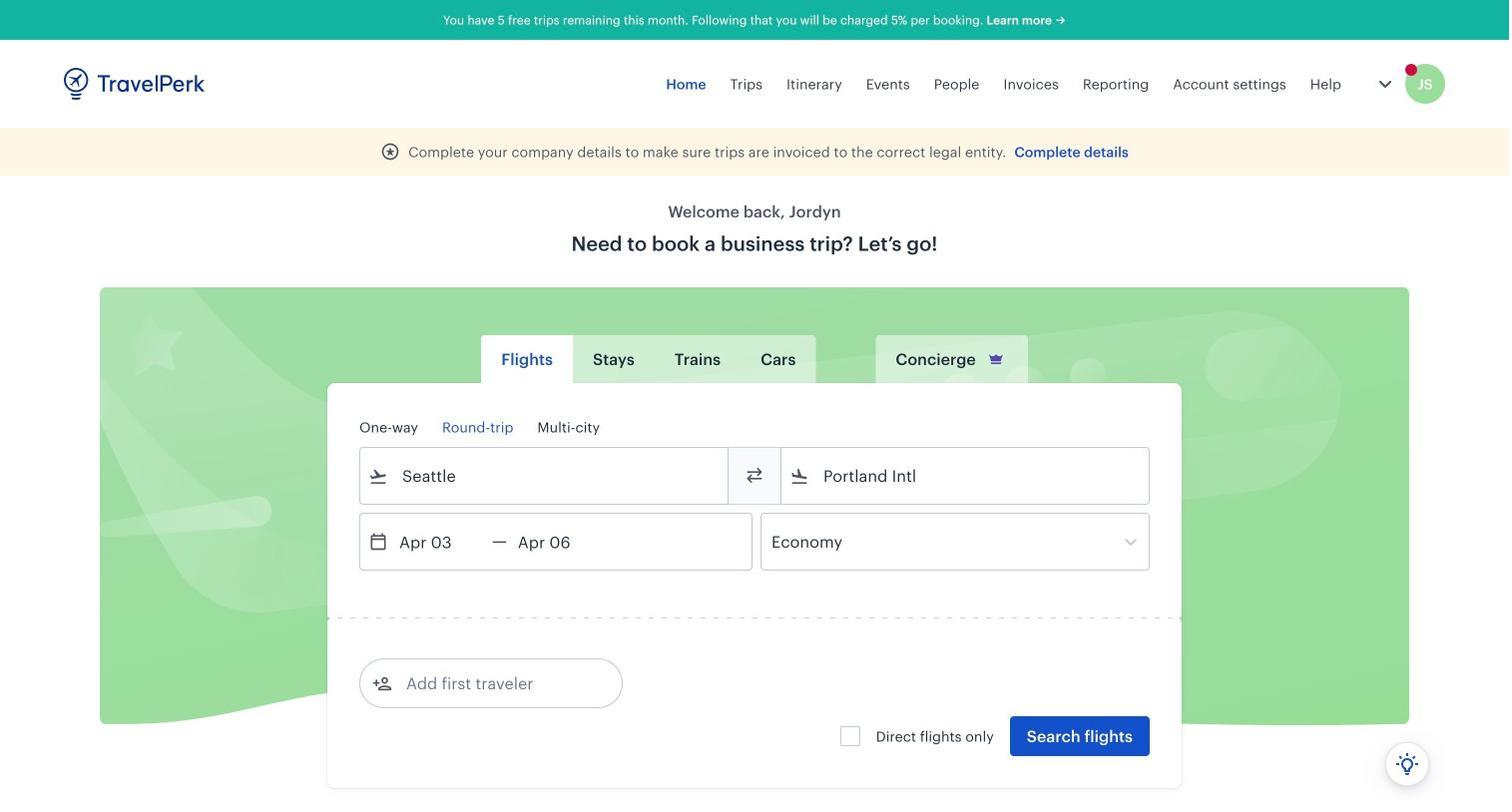 Task type: vqa. For each thing, say whether or not it's contained in the screenshot.
Add traveler SEARCH FIELD
no



Task type: locate. For each thing, give the bounding box(es) containing it.
Return text field
[[507, 514, 611, 570]]

Depart text field
[[388, 514, 492, 570]]

From search field
[[388, 460, 702, 492]]



Task type: describe. For each thing, give the bounding box(es) containing it.
To search field
[[810, 460, 1123, 492]]

Add first traveler search field
[[392, 668, 600, 700]]



